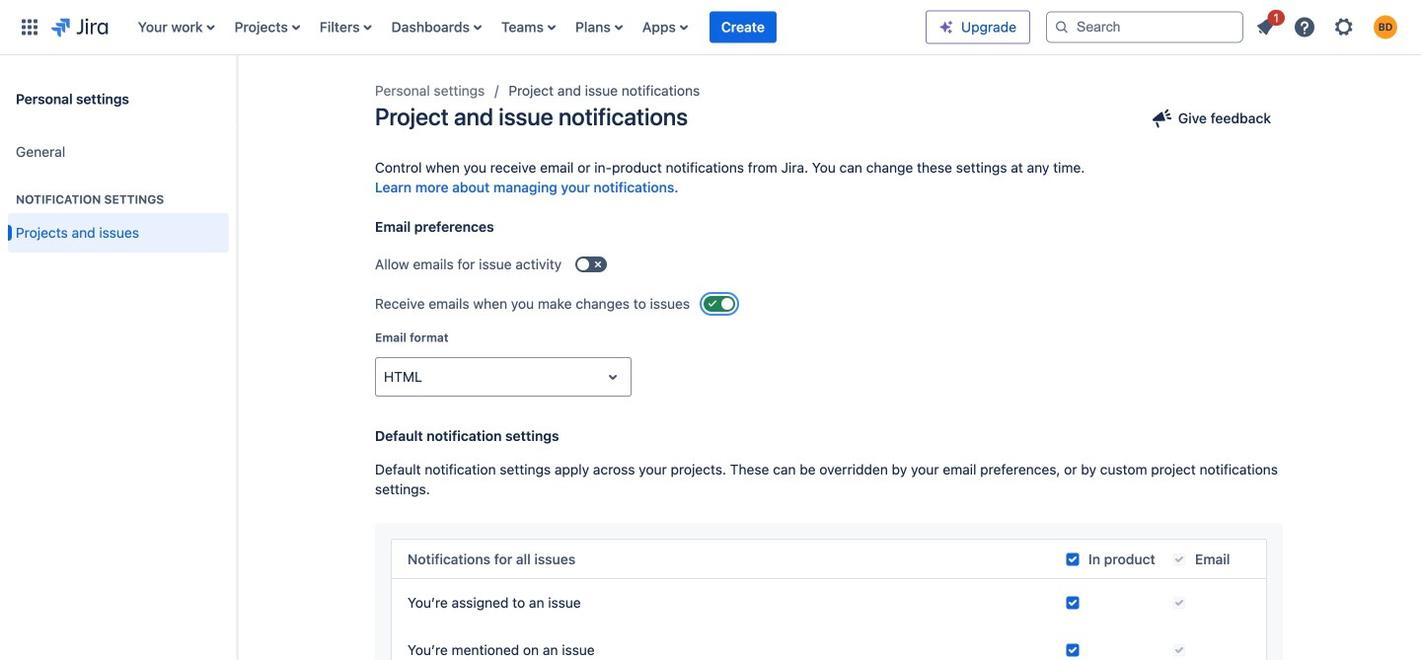 Task type: locate. For each thing, give the bounding box(es) containing it.
your profile and settings image
[[1374, 15, 1398, 39]]

1 horizontal spatial list
[[1248, 7, 1410, 45]]

list
[[128, 0, 926, 55], [1248, 7, 1410, 45]]

open image
[[601, 365, 625, 389]]

notifications image
[[1254, 15, 1278, 39]]

search image
[[1055, 19, 1070, 35]]

1 horizontal spatial list item
[[1248, 7, 1286, 43]]

appswitcher icon image
[[18, 15, 41, 39]]

list item
[[710, 0, 777, 55], [1248, 7, 1286, 43]]

None text field
[[384, 367, 388, 387]]

heading
[[8, 192, 229, 207]]

settings image
[[1333, 15, 1357, 39]]

banner
[[0, 0, 1422, 55]]

0 horizontal spatial list
[[128, 0, 926, 55]]

1 group from the top
[[8, 126, 229, 265]]

group
[[8, 126, 229, 265], [8, 172, 229, 259]]

jira image
[[51, 15, 108, 39], [51, 15, 108, 39]]

None search field
[[1047, 11, 1244, 43]]



Task type: describe. For each thing, give the bounding box(es) containing it.
list item inside list
[[1248, 7, 1286, 43]]

sidebar navigation image
[[215, 79, 259, 118]]

0 horizontal spatial list item
[[710, 0, 777, 55]]

Search field
[[1047, 11, 1244, 43]]

primary element
[[12, 0, 926, 55]]

2 group from the top
[[8, 172, 229, 259]]

help image
[[1294, 15, 1317, 39]]



Task type: vqa. For each thing, say whether or not it's contained in the screenshot.
Appswitcher Icon
yes



